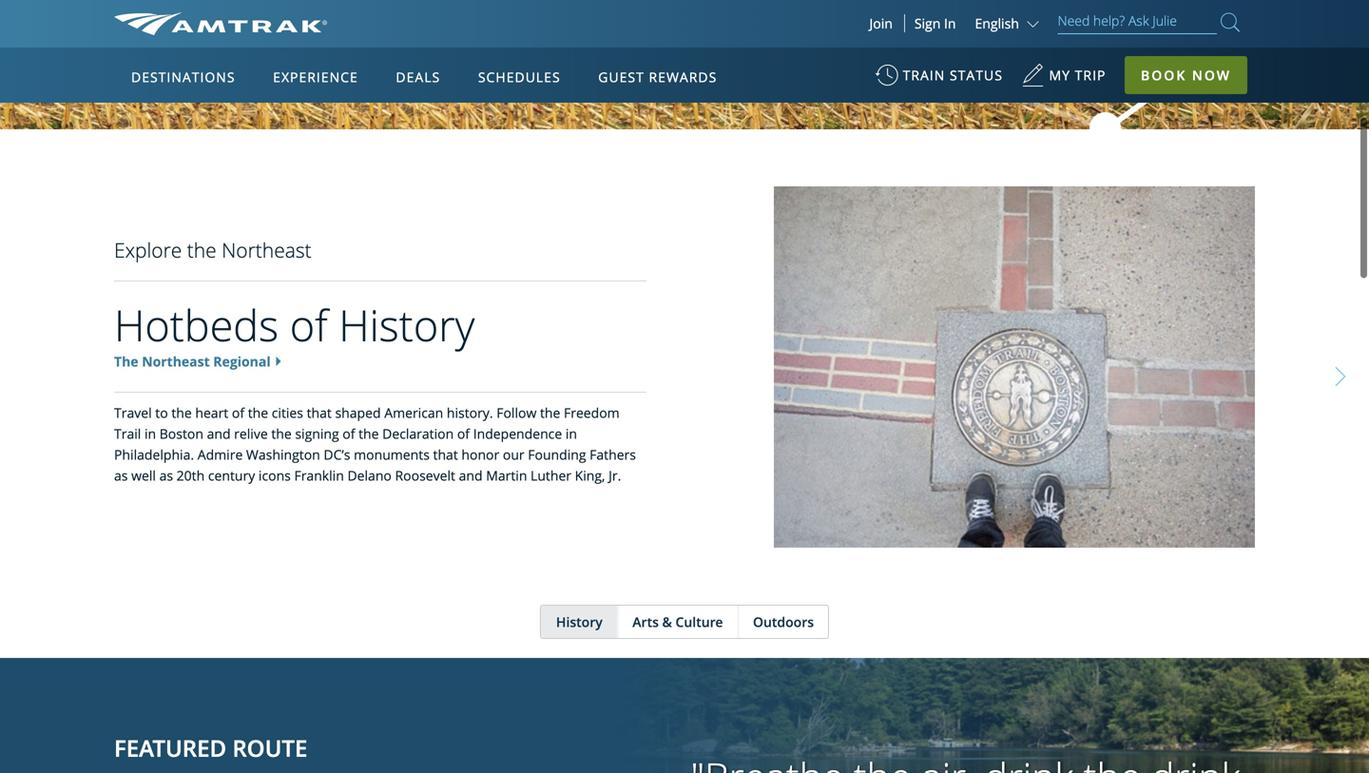 Task type: vqa. For each thing, say whether or not it's contained in the screenshot.
The Northeast Regional link
yes



Task type: describe. For each thing, give the bounding box(es) containing it.
now
[[1192, 66, 1231, 84]]

martin
[[486, 466, 527, 484]]

0 horizontal spatial that
[[307, 404, 332, 422]]

sign in
[[915, 14, 956, 32]]

travel
[[114, 404, 152, 422]]

cities
[[272, 404, 303, 422]]

sign
[[915, 14, 941, 32]]

roosevelt
[[395, 466, 455, 484]]

train status link
[[875, 57, 1003, 104]]

philadelphia.
[[114, 445, 194, 464]]

history.
[[447, 404, 493, 422]]

the up washington
[[271, 425, 292, 443]]

trip
[[1075, 66, 1106, 84]]

regions map image
[[185, 159, 641, 425]]

book
[[1141, 66, 1187, 84]]

well
[[131, 466, 156, 484]]

featured
[[114, 733, 226, 764]]

my trip button
[[1022, 57, 1106, 104]]

guest rewards
[[598, 68, 717, 86]]

declaration
[[382, 425, 454, 443]]

explore
[[114, 236, 182, 263]]

guest
[[598, 68, 645, 86]]

featured route
[[114, 733, 307, 764]]

follow
[[497, 404, 537, 422]]

Please enter your search item search field
[[1058, 10, 1217, 34]]

experience button
[[265, 50, 366, 104]]

century
[[208, 466, 255, 484]]

regional
[[213, 352, 271, 370]]

1 vertical spatial that
[[433, 445, 458, 464]]

independence
[[473, 425, 562, 443]]

the right explore
[[187, 236, 217, 263]]

shaped
[[335, 404, 381, 422]]

boston
[[159, 425, 203, 443]]

book now button
[[1125, 56, 1248, 94]]

search icon image
[[1221, 9, 1240, 35]]

fathers
[[590, 445, 636, 464]]

the right "follow"
[[540, 404, 560, 422]]

of inside hotbeds of history the northeast regional
[[290, 296, 328, 354]]

schedules
[[478, 68, 561, 86]]

delano
[[348, 466, 392, 484]]

in
[[944, 14, 956, 32]]

explore the northeast
[[114, 236, 312, 263]]

train
[[903, 66, 946, 84]]

history button
[[541, 606, 617, 638]]

the
[[114, 352, 138, 370]]

1 in from the left
[[144, 425, 156, 443]]

of down history.
[[457, 425, 470, 443]]

deals button
[[388, 50, 448, 104]]

2 as from the left
[[159, 466, 173, 484]]

route
[[232, 733, 307, 764]]

northeast inside hotbeds of history the northeast regional
[[142, 352, 210, 370]]

20th
[[177, 466, 205, 484]]

washington
[[246, 445, 320, 464]]

the northeast regional link
[[114, 352, 271, 370]]

arts & culture button
[[617, 606, 737, 638]]

our
[[503, 445, 525, 464]]

hotbeds
[[114, 296, 279, 354]]

status
[[950, 66, 1003, 84]]

train status
[[903, 66, 1003, 84]]

king,
[[575, 466, 605, 484]]



Task type: locate. For each thing, give the bounding box(es) containing it.
2 in from the left
[[566, 425, 577, 443]]

the right to at left bottom
[[171, 404, 192, 422]]

0 vertical spatial history
[[339, 296, 475, 354]]

luther
[[531, 466, 572, 484]]

travel to the heart of the cities that shaped american history. follow the freedom trail in boston and relive the signing of the declaration of independence in philadelphia. admire washington dc's monuments that honor our founding fathers as well as 20th century icons franklin delano roosevelt and martin luther king, jr.
[[114, 404, 636, 484]]

to
[[155, 404, 168, 422]]

1 vertical spatial and
[[459, 466, 483, 484]]

american
[[384, 404, 443, 422]]

and
[[207, 425, 231, 443], [459, 466, 483, 484]]

the down shaped
[[359, 425, 379, 443]]

heart
[[195, 404, 228, 422]]

banner
[[0, 0, 1369, 439]]

jr.
[[609, 466, 621, 484]]

hotbeds of history the northeast regional
[[114, 296, 475, 370]]

outdoors button
[[738, 606, 828, 638]]

in up philadelphia.
[[144, 425, 156, 443]]

in up founding
[[566, 425, 577, 443]]

culture
[[676, 613, 723, 631]]

0 horizontal spatial history
[[339, 296, 475, 354]]

the
[[187, 236, 217, 263], [171, 404, 192, 422], [248, 404, 268, 422], [540, 404, 560, 422], [271, 425, 292, 443], [359, 425, 379, 443]]

freedom
[[564, 404, 620, 422]]

of
[[290, 296, 328, 354], [232, 404, 244, 422], [343, 425, 355, 443], [457, 425, 470, 443]]

my trip
[[1049, 66, 1106, 84]]

english
[[975, 14, 1019, 32]]

0 vertical spatial that
[[307, 404, 332, 422]]

amtrak image
[[114, 12, 327, 35]]

english button
[[975, 14, 1044, 32]]

franklin
[[294, 466, 344, 484]]

of right regional
[[290, 296, 328, 354]]

arts & culture
[[633, 613, 723, 631]]

my
[[1049, 66, 1071, 84]]

history left arts
[[556, 613, 603, 631]]

&
[[662, 613, 672, 631]]

book now
[[1141, 66, 1231, 84]]

as left well
[[114, 466, 128, 484]]

as
[[114, 466, 128, 484], [159, 466, 173, 484]]

icons
[[259, 466, 291, 484]]

0 horizontal spatial and
[[207, 425, 231, 443]]

application
[[185, 159, 641, 425]]

in
[[144, 425, 156, 443], [566, 425, 577, 443]]

that
[[307, 404, 332, 422], [433, 445, 458, 464]]

northeast right the
[[142, 352, 210, 370]]

application inside banner
[[185, 159, 641, 425]]

0 horizontal spatial as
[[114, 466, 128, 484]]

1 vertical spatial history
[[556, 613, 603, 631]]

0 vertical spatial northeast
[[222, 236, 312, 263]]

the up relive
[[248, 404, 268, 422]]

1 horizontal spatial northeast
[[222, 236, 312, 263]]

join button
[[858, 14, 905, 32]]

schedules link
[[471, 48, 568, 103]]

rewards
[[649, 68, 717, 86]]

admire
[[198, 445, 243, 464]]

0 horizontal spatial northeast
[[142, 352, 210, 370]]

sign in button
[[915, 14, 956, 32]]

as right well
[[159, 466, 173, 484]]

monuments
[[354, 445, 430, 464]]

signing
[[295, 425, 339, 443]]

of down shaped
[[343, 425, 355, 443]]

trail
[[114, 425, 141, 443]]

1 horizontal spatial history
[[556, 613, 603, 631]]

founding
[[528, 445, 586, 464]]

of up relive
[[232, 404, 244, 422]]

banner containing join
[[0, 0, 1369, 439]]

history up american at the left bottom
[[339, 296, 475, 354]]

history inside button
[[556, 613, 603, 631]]

that up roosevelt
[[433, 445, 458, 464]]

relive
[[234, 425, 268, 443]]

0 horizontal spatial in
[[144, 425, 156, 443]]

1 horizontal spatial as
[[159, 466, 173, 484]]

destinations
[[131, 68, 235, 86]]

history
[[339, 296, 475, 354], [556, 613, 603, 631]]

0 vertical spatial and
[[207, 425, 231, 443]]

dc's
[[324, 445, 350, 464]]

northeast up hotbeds of history the northeast regional
[[222, 236, 312, 263]]

1 horizontal spatial and
[[459, 466, 483, 484]]

arts
[[633, 613, 659, 631]]

honor
[[462, 445, 499, 464]]

destinations button
[[124, 50, 243, 104]]

experience
[[273, 68, 358, 86]]

and down honor
[[459, 466, 483, 484]]

that up signing
[[307, 404, 332, 422]]

join
[[870, 14, 893, 32]]

history inside hotbeds of history the northeast regional
[[339, 296, 475, 354]]

outdoors
[[753, 613, 814, 631]]

1 as from the left
[[114, 466, 128, 484]]

1 horizontal spatial that
[[433, 445, 458, 464]]

1 vertical spatial northeast
[[142, 352, 210, 370]]

1 horizontal spatial in
[[566, 425, 577, 443]]

and up admire
[[207, 425, 231, 443]]

guest rewards button
[[591, 50, 725, 104]]

deals
[[396, 68, 440, 86]]

northeast
[[222, 236, 312, 263], [142, 352, 210, 370]]



